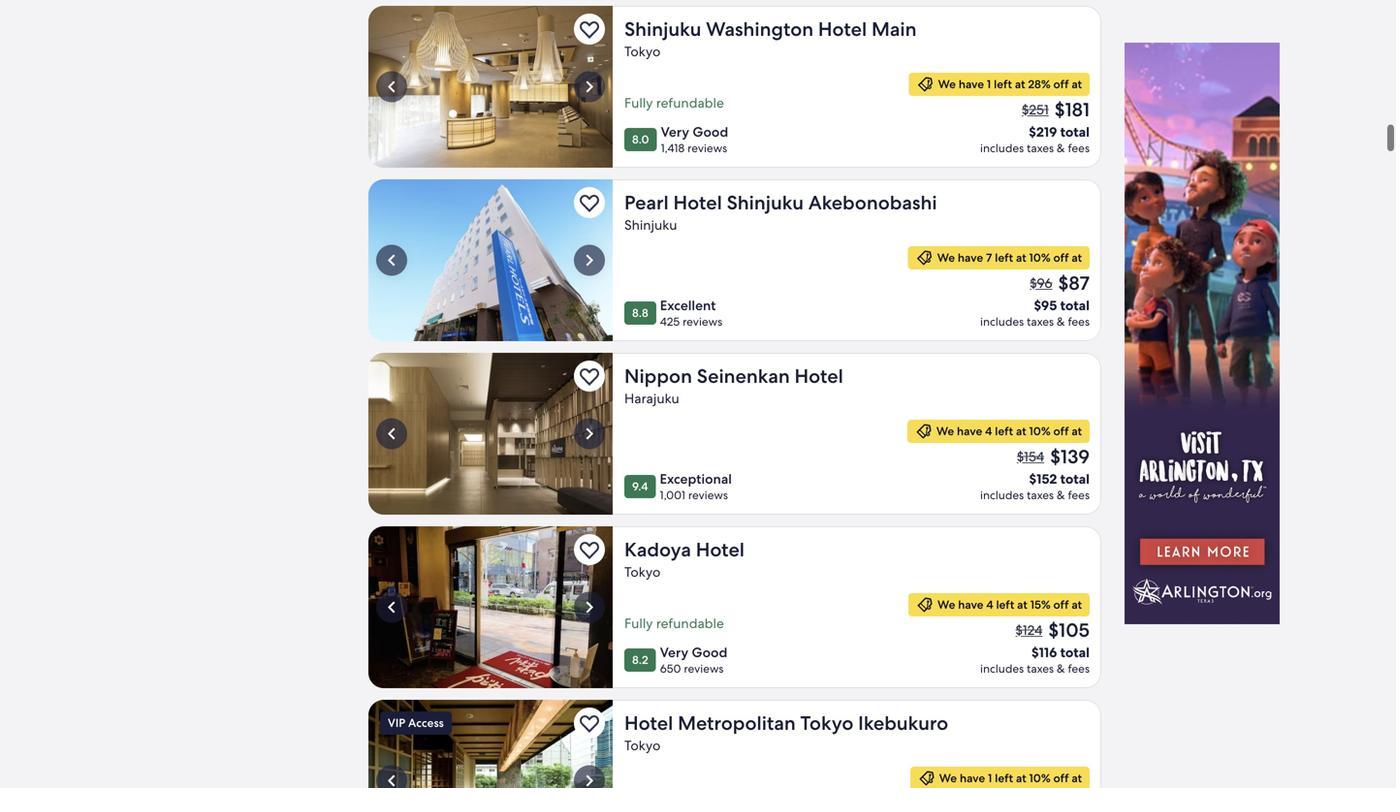 Task type: vqa. For each thing, say whether or not it's contained in the screenshot.
states associated with R
no



Task type: describe. For each thing, give the bounding box(es) containing it.
& for $181
[[1057, 141, 1066, 156]]

have for $139
[[957, 424, 983, 439]]

interior entrance image
[[369, 527, 613, 689]]

reviews inside excellent 425 reviews
[[683, 314, 723, 329]]

total for $87
[[1061, 297, 1090, 314]]

$124 button
[[1014, 622, 1045, 639]]

left for $87
[[995, 250, 1014, 265]]

main
[[872, 16, 917, 42]]

$154
[[1017, 448, 1045, 466]]

9.4
[[632, 479, 648, 494]]

total for $139
[[1061, 470, 1090, 488]]

show next image for nippon seinenkan hotel image
[[578, 422, 601, 446]]

kadoya
[[625, 537, 692, 563]]

3 10% from the top
[[1030, 771, 1051, 786]]

nippon
[[625, 364, 693, 389]]

very for kadoya
[[660, 644, 689, 662]]

fees for $181
[[1068, 141, 1090, 156]]

we have 1 left at 28% off at
[[939, 77, 1082, 92]]

breakfast area image
[[369, 700, 613, 789]]

show next image for shinjuku washington hotel main image
[[578, 75, 601, 98]]

show previous image for kadoya hotel image
[[380, 596, 404, 619]]

650
[[660, 662, 681, 677]]

hotel inside shinjuku washington hotel main tokyo
[[819, 16, 867, 42]]

reviews inside the very good 650 reviews
[[684, 662, 724, 677]]

very good 650 reviews
[[660, 644, 728, 677]]

off for $139
[[1054, 424, 1069, 439]]

we have 4 left at 10% off at
[[937, 424, 1082, 439]]

$96 $87 $95 total includes taxes & fees
[[981, 271, 1090, 329]]

pearl hotel shinjuku akebonobashi shinjuku
[[625, 190, 938, 234]]

$95
[[1034, 297, 1058, 314]]

washington
[[706, 16, 814, 42]]

shinjuku washington hotel main tokyo
[[625, 16, 917, 60]]

off for $181
[[1054, 77, 1069, 92]]

have for $181
[[959, 77, 985, 92]]

hotel inside nippon seinenkan hotel harajuku
[[795, 364, 844, 389]]

8.0
[[632, 132, 649, 147]]

show next image for pearl hotel shinjuku akebonobashi image
[[578, 249, 601, 272]]

exceptional
[[660, 470, 732, 488]]

left for $105
[[997, 597, 1015, 613]]

15%
[[1031, 597, 1051, 613]]

1 for hotel metropolitan tokyo ikebukuro
[[988, 771, 993, 786]]

fully for shinjuku washington hotel main
[[625, 94, 653, 112]]

7
[[986, 250, 993, 265]]

reviews inside very good 1,418 reviews
[[688, 141, 728, 156]]

tokyo left the ikebukuro
[[801, 711, 854, 736]]

show previous image for shinjuku washington hotel main image
[[380, 75, 404, 98]]

we for $105
[[938, 597, 956, 613]]

taxes for $181
[[1027, 141, 1054, 156]]

we have 7 left at 10% off at
[[938, 250, 1082, 265]]

seinenkan
[[697, 364, 790, 389]]

8.2
[[632, 653, 649, 668]]

2 vertical spatial shinjuku
[[625, 216, 677, 234]]

hotel inside hotel metropolitan tokyo ikebukuro tokyo
[[625, 711, 673, 736]]

& for $105
[[1057, 662, 1066, 677]]

good for washington
[[693, 123, 729, 141]]

8.8
[[632, 306, 649, 321]]

vip access
[[388, 716, 444, 731]]

Save Hotel Metropolitan Tokyo Ikebukuro to a trip checkbox
[[574, 708, 605, 739]]

refundable for shinjuku
[[657, 94, 724, 112]]

taxes for $105
[[1027, 662, 1054, 677]]

fees for $139
[[1068, 488, 1090, 503]]

show previous image for hotel metropolitan tokyo ikebukuro image
[[380, 770, 404, 789]]

28%
[[1029, 77, 1051, 92]]

fees for $105
[[1068, 662, 1090, 677]]

have for $87
[[958, 250, 984, 265]]

small image for $87
[[916, 249, 934, 267]]

5 off from the top
[[1054, 771, 1069, 786]]

$87
[[1059, 271, 1090, 296]]

total for $105
[[1061, 644, 1090, 662]]

harajuku
[[625, 390, 680, 407]]

10% for $139
[[1030, 424, 1051, 439]]

10% for $87
[[1030, 250, 1051, 265]]

hallway image
[[369, 353, 613, 515]]

taxes for $87
[[1027, 314, 1054, 329]]

refundable for kadoya
[[657, 615, 724, 632]]

excellent
[[660, 297, 716, 314]]

Save Kadoya Hotel to a trip checkbox
[[574, 534, 605, 565]]

$124
[[1016, 622, 1043, 639]]

very good 1,418 reviews
[[661, 123, 729, 156]]

$105
[[1049, 618, 1090, 643]]

& for $87
[[1057, 314, 1066, 329]]

$152
[[1030, 470, 1058, 488]]

total for $181
[[1061, 123, 1090, 141]]

$96 button
[[1028, 275, 1055, 292]]

front of property image for pearl
[[369, 179, 613, 341]]



Task type: locate. For each thing, give the bounding box(es) containing it.
includes inside $96 $87 $95 total includes taxes & fees
[[981, 314, 1024, 329]]

taxes
[[1027, 141, 1054, 156], [1027, 314, 1054, 329], [1027, 488, 1054, 503], [1027, 662, 1054, 677]]

1 includes from the top
[[981, 141, 1024, 156]]

refundable up the very good 650 reviews
[[657, 615, 724, 632]]

good for hotel
[[692, 644, 728, 662]]

have for $105
[[959, 597, 984, 613]]

we for $139
[[937, 424, 955, 439]]

1 vertical spatial 1
[[988, 771, 993, 786]]

tokyo inside shinjuku washington hotel main tokyo
[[625, 43, 661, 60]]

fully refundable for shinjuku
[[625, 94, 724, 112]]

very inside very good 1,418 reviews
[[661, 123, 690, 141]]

1 vertical spatial good
[[692, 644, 728, 662]]

$251 button
[[1020, 101, 1051, 118]]

tokyo right the save hotel metropolitan tokyo ikebukuro to a trip checkbox
[[625, 737, 661, 755]]

& inside $251 $181 $219 total includes taxes & fees
[[1057, 141, 1066, 156]]

tokyo
[[625, 43, 661, 60], [625, 564, 661, 581], [801, 711, 854, 736], [625, 737, 661, 755]]

very
[[661, 123, 690, 141], [660, 644, 689, 662]]

show previous image for pearl hotel shinjuku akebonobashi image
[[380, 249, 404, 272]]

small image for $105
[[917, 597, 934, 614]]

& inside $96 $87 $95 total includes taxes & fees
[[1057, 314, 1066, 329]]

1 & from the top
[[1057, 141, 1066, 156]]

fees for $87
[[1068, 314, 1090, 329]]

2 fees from the top
[[1068, 314, 1090, 329]]

small image
[[916, 249, 934, 267], [917, 597, 934, 614], [918, 770, 936, 788]]

pearl
[[625, 190, 669, 215]]

includes inside $251 $181 $219 total includes taxes & fees
[[981, 141, 1024, 156]]

fees right $95
[[1068, 314, 1090, 329]]

2 10% from the top
[[1030, 424, 1051, 439]]

1 vertical spatial small image
[[915, 423, 933, 440]]

4 & from the top
[[1057, 662, 1066, 677]]

akebonobashi
[[809, 190, 938, 215]]

total down $139
[[1061, 470, 1090, 488]]

we have 4 left at 15% off at
[[938, 597, 1082, 613]]

1 total from the top
[[1061, 123, 1090, 141]]

taxes inside $154 $139 $152 total includes taxes & fees
[[1027, 488, 1054, 503]]

reviews
[[688, 141, 728, 156], [683, 314, 723, 329], [689, 488, 728, 503], [684, 662, 724, 677]]

hotel right the 'seinenkan'
[[795, 364, 844, 389]]

small image down the ikebukuro
[[918, 770, 936, 788]]

show previous image for nippon seinenkan hotel image
[[380, 422, 404, 446]]

very right "8.2"
[[660, 644, 689, 662]]

2 fully from the top
[[625, 615, 653, 632]]

taxes down $251 button
[[1027, 141, 1054, 156]]

fully refundable up the very good 650 reviews
[[625, 615, 724, 632]]

$251 $181 $219 total includes taxes & fees
[[981, 97, 1090, 156]]

0 vertical spatial front of property image
[[369, 6, 613, 168]]

1 vertical spatial very
[[660, 644, 689, 662]]

0 vertical spatial small image
[[916, 249, 934, 267]]

1,001
[[660, 488, 686, 503]]

fees right $152
[[1068, 488, 1090, 503]]

0 vertical spatial shinjuku
[[625, 16, 702, 42]]

1 fully from the top
[[625, 94, 653, 112]]

fully refundable for kadoya
[[625, 615, 724, 632]]

Save Pearl Hotel Shinjuku Akebonobashi to a trip checkbox
[[574, 187, 605, 218]]

1 vertical spatial refundable
[[657, 615, 724, 632]]

0 vertical spatial small image
[[917, 76, 935, 93]]

small image left we have 4 left at 10% off at at right bottom
[[915, 423, 933, 440]]

0 vertical spatial 4
[[986, 424, 993, 439]]

fees inside $124 $105 $116 total includes taxes & fees
[[1068, 662, 1090, 677]]

$139
[[1051, 444, 1090, 469]]

4 includes from the top
[[981, 662, 1024, 677]]

0 vertical spatial 1
[[987, 77, 992, 92]]

$96
[[1030, 275, 1053, 292]]

fees
[[1068, 141, 1090, 156], [1068, 314, 1090, 329], [1068, 488, 1090, 503], [1068, 662, 1090, 677]]

good inside very good 1,418 reviews
[[693, 123, 729, 141]]

have
[[959, 77, 985, 92], [958, 250, 984, 265], [957, 424, 983, 439], [959, 597, 984, 613], [960, 771, 986, 786]]

left for $181
[[994, 77, 1013, 92]]

2 total from the top
[[1061, 297, 1090, 314]]

small image left we have 4 left at 15% off at
[[917, 597, 934, 614]]

good right 650
[[692, 644, 728, 662]]

taxes down $96 button
[[1027, 314, 1054, 329]]

refundable
[[657, 94, 724, 112], [657, 615, 724, 632]]

left for $139
[[995, 424, 1014, 439]]

we for $181
[[939, 77, 956, 92]]

2 & from the top
[[1057, 314, 1066, 329]]

& inside $124 $105 $116 total includes taxes & fees
[[1057, 662, 1066, 677]]

small image for nippon seinenkan hotel
[[915, 423, 933, 440]]

shinjuku inside shinjuku washington hotel main tokyo
[[625, 16, 702, 42]]

& down $139
[[1057, 488, 1066, 503]]

$116
[[1032, 644, 1058, 662]]

reviews right 425
[[683, 314, 723, 329]]

taxes for $139
[[1027, 488, 1054, 503]]

&
[[1057, 141, 1066, 156], [1057, 314, 1066, 329], [1057, 488, 1066, 503], [1057, 662, 1066, 677]]

very right 8.0
[[661, 123, 690, 141]]

tokyo down kadoya
[[625, 564, 661, 581]]

taxes inside $124 $105 $116 total includes taxes & fees
[[1027, 662, 1054, 677]]

4 total from the top
[[1061, 644, 1090, 662]]

1 for fully refundable
[[987, 77, 992, 92]]

2 includes from the top
[[981, 314, 1024, 329]]

2 refundable from the top
[[657, 615, 724, 632]]

1 vertical spatial 10%
[[1030, 424, 1051, 439]]

small image left 7
[[916, 249, 934, 267]]

small image left we have 1 left at 28% off at at the right top
[[917, 76, 935, 93]]

front of property image
[[369, 6, 613, 168], [369, 179, 613, 341]]

fully refundable up very good 1,418 reviews
[[625, 94, 724, 112]]

1 vertical spatial 4
[[987, 597, 994, 613]]

we have 1 left at 10% off at
[[940, 771, 1082, 786]]

taxes down $124
[[1027, 662, 1054, 677]]

4 off from the top
[[1054, 597, 1069, 613]]

fees right $116
[[1068, 662, 1090, 677]]

includes inside $124 $105 $116 total includes taxes & fees
[[981, 662, 1024, 677]]

good right 1,418
[[693, 123, 729, 141]]

2 vertical spatial small image
[[918, 770, 936, 788]]

good
[[693, 123, 729, 141], [692, 644, 728, 662]]

hotel left main
[[819, 16, 867, 42]]

2 off from the top
[[1054, 250, 1069, 265]]

very for shinjuku
[[661, 123, 690, 141]]

off for $87
[[1054, 250, 1069, 265]]

includes for $139
[[981, 488, 1024, 503]]

total down $181
[[1061, 123, 1090, 141]]

tokyo inside kadoya hotel tokyo
[[625, 564, 661, 581]]

& down $181
[[1057, 141, 1066, 156]]

total down "$105"
[[1061, 644, 1090, 662]]

left
[[994, 77, 1013, 92], [995, 250, 1014, 265], [995, 424, 1014, 439], [997, 597, 1015, 613], [995, 771, 1014, 786]]

0 vertical spatial fully
[[625, 94, 653, 112]]

includes
[[981, 141, 1024, 156], [981, 314, 1024, 329], [981, 488, 1024, 503], [981, 662, 1024, 677]]

$154 button
[[1015, 448, 1047, 466]]

1 off from the top
[[1054, 77, 1069, 92]]

we for $87
[[938, 250, 955, 265]]

0 vertical spatial refundable
[[657, 94, 724, 112]]

& inside $154 $139 $152 total includes taxes & fees
[[1057, 488, 1066, 503]]

4 fees from the top
[[1068, 662, 1090, 677]]

0 vertical spatial fully refundable
[[625, 94, 724, 112]]

1 taxes from the top
[[1027, 141, 1054, 156]]

shinjuku
[[625, 16, 702, 42], [727, 190, 804, 215], [625, 216, 677, 234]]

metropolitan
[[678, 711, 796, 736]]

includes left $152
[[981, 488, 1024, 503]]

4 for $105
[[987, 597, 994, 613]]

1
[[987, 77, 992, 92], [988, 771, 993, 786]]

reviews right 650
[[684, 662, 724, 677]]

1 vertical spatial shinjuku
[[727, 190, 804, 215]]

$251
[[1022, 101, 1049, 118]]

3 fees from the top
[[1068, 488, 1090, 503]]

0 vertical spatial very
[[661, 123, 690, 141]]

tokyo right save shinjuku washington hotel main to a trip checkbox
[[625, 43, 661, 60]]

1 vertical spatial fully
[[625, 615, 653, 632]]

front of property image for shinjuku
[[369, 6, 613, 168]]

3 taxes from the top
[[1027, 488, 1054, 503]]

includes left $95
[[981, 314, 1024, 329]]

access
[[408, 716, 444, 731]]

fees inside $251 $181 $219 total includes taxes & fees
[[1068, 141, 1090, 156]]

4 for $139
[[986, 424, 993, 439]]

& down $87
[[1057, 314, 1066, 329]]

excellent 425 reviews
[[660, 297, 723, 329]]

show next image for hotel metropolitan tokyo ikebukuro image
[[578, 770, 601, 789]]

4 left 15%
[[987, 597, 994, 613]]

includes for $181
[[981, 141, 1024, 156]]

fees down $181
[[1068, 141, 1090, 156]]

total inside $124 $105 $116 total includes taxes & fees
[[1061, 644, 1090, 662]]

off
[[1054, 77, 1069, 92], [1054, 250, 1069, 265], [1054, 424, 1069, 439], [1054, 597, 1069, 613], [1054, 771, 1069, 786]]

show next image for kadoya hotel image
[[578, 596, 601, 619]]

$219
[[1029, 123, 1058, 141]]

hotel
[[819, 16, 867, 42], [674, 190, 722, 215], [795, 364, 844, 389], [696, 537, 745, 563], [625, 711, 673, 736]]

reviews inside exceptional 1,001 reviews
[[689, 488, 728, 503]]

we
[[939, 77, 956, 92], [938, 250, 955, 265], [937, 424, 955, 439], [938, 597, 956, 613], [940, 771, 957, 786]]

includes left the $219
[[981, 141, 1024, 156]]

& for $139
[[1057, 488, 1066, 503]]

3 total from the top
[[1061, 470, 1090, 488]]

includes for $105
[[981, 662, 1024, 677]]

3 off from the top
[[1054, 424, 1069, 439]]

$181
[[1055, 97, 1090, 122]]

taxes inside $96 $87 $95 total includes taxes & fees
[[1027, 314, 1054, 329]]

3 & from the top
[[1057, 488, 1066, 503]]

4 taxes from the top
[[1027, 662, 1054, 677]]

Save Shinjuku Washington Hotel Main to a trip checkbox
[[574, 14, 605, 45]]

refundable up very good 1,418 reviews
[[657, 94, 724, 112]]

1 fully refundable from the top
[[625, 94, 724, 112]]

2 vertical spatial 10%
[[1030, 771, 1051, 786]]

fully up "8.2"
[[625, 615, 653, 632]]

1 fees from the top
[[1068, 141, 1090, 156]]

shinjuku down the pearl
[[625, 216, 677, 234]]

1 refundable from the top
[[657, 94, 724, 112]]

hotel right the pearl
[[674, 190, 722, 215]]

hotel right kadoya
[[696, 537, 745, 563]]

425
[[660, 314, 680, 329]]

shinjuku down very good 1,418 reviews
[[727, 190, 804, 215]]

small image
[[917, 76, 935, 93], [915, 423, 933, 440]]

exceptional 1,001 reviews
[[660, 470, 732, 503]]

total inside $251 $181 $219 total includes taxes & fees
[[1061, 123, 1090, 141]]

fees inside $154 $139 $152 total includes taxes & fees
[[1068, 488, 1090, 503]]

good inside the very good 650 reviews
[[692, 644, 728, 662]]

includes for $87
[[981, 314, 1024, 329]]

10%
[[1030, 250, 1051, 265], [1030, 424, 1051, 439], [1030, 771, 1051, 786]]

2 taxes from the top
[[1027, 314, 1054, 329]]

total down $87
[[1061, 297, 1090, 314]]

reviews right 1,001
[[689, 488, 728, 503]]

ikebukuro
[[859, 711, 949, 736]]

Save Nippon Seinenkan Hotel to a trip checkbox
[[574, 361, 605, 392]]

fully refundable
[[625, 94, 724, 112], [625, 615, 724, 632]]

hotel metropolitan tokyo ikebukuro tokyo
[[625, 711, 949, 755]]

total inside $96 $87 $95 total includes taxes & fees
[[1061, 297, 1090, 314]]

1 front of property image from the top
[[369, 6, 613, 168]]

1 vertical spatial front of property image
[[369, 179, 613, 341]]

$124 $105 $116 total includes taxes & fees
[[981, 618, 1090, 677]]

1 vertical spatial small image
[[917, 597, 934, 614]]

4 up $154 $139 $152 total includes taxes & fees at the bottom of the page
[[986, 424, 993, 439]]

fully up 8.0
[[625, 94, 653, 112]]

includes left $116
[[981, 662, 1024, 677]]

hotel inside kadoya hotel tokyo
[[696, 537, 745, 563]]

4
[[986, 424, 993, 439], [987, 597, 994, 613]]

2 fully refundable from the top
[[625, 615, 724, 632]]

3 includes from the top
[[981, 488, 1024, 503]]

1 vertical spatial fully refundable
[[625, 615, 724, 632]]

very inside the very good 650 reviews
[[660, 644, 689, 662]]

fully for kadoya hotel
[[625, 615, 653, 632]]

2 front of property image from the top
[[369, 179, 613, 341]]

total
[[1061, 123, 1090, 141], [1061, 297, 1090, 314], [1061, 470, 1090, 488], [1061, 644, 1090, 662]]

kadoya hotel tokyo
[[625, 537, 745, 581]]

1,418
[[661, 141, 685, 156]]

includes inside $154 $139 $152 total includes taxes & fees
[[981, 488, 1024, 503]]

nippon seinenkan hotel harajuku
[[625, 364, 844, 407]]

0 vertical spatial 10%
[[1030, 250, 1051, 265]]

fees inside $96 $87 $95 total includes taxes & fees
[[1068, 314, 1090, 329]]

hotel inside pearl hotel shinjuku akebonobashi shinjuku
[[674, 190, 722, 215]]

reviews right 1,418
[[688, 141, 728, 156]]

shinjuku right save shinjuku washington hotel main to a trip checkbox
[[625, 16, 702, 42]]

small image for shinjuku washington hotel main
[[917, 76, 935, 93]]

& down "$105"
[[1057, 662, 1066, 677]]

1 10% from the top
[[1030, 250, 1051, 265]]

fully
[[625, 94, 653, 112], [625, 615, 653, 632]]

hotel down 650
[[625, 711, 673, 736]]

vip
[[388, 716, 406, 731]]

taxes inside $251 $181 $219 total includes taxes & fees
[[1027, 141, 1054, 156]]

at
[[1015, 77, 1026, 92], [1072, 77, 1082, 92], [1016, 250, 1027, 265], [1072, 250, 1082, 265], [1016, 424, 1027, 439], [1072, 424, 1082, 439], [1018, 597, 1028, 613], [1072, 597, 1082, 613], [1016, 771, 1027, 786], [1072, 771, 1082, 786]]

$154 $139 $152 total includes taxes & fees
[[981, 444, 1090, 503]]

off for $105
[[1054, 597, 1069, 613]]

total inside $154 $139 $152 total includes taxes & fees
[[1061, 470, 1090, 488]]

0 vertical spatial good
[[693, 123, 729, 141]]

taxes down $154 on the bottom of the page
[[1027, 488, 1054, 503]]



